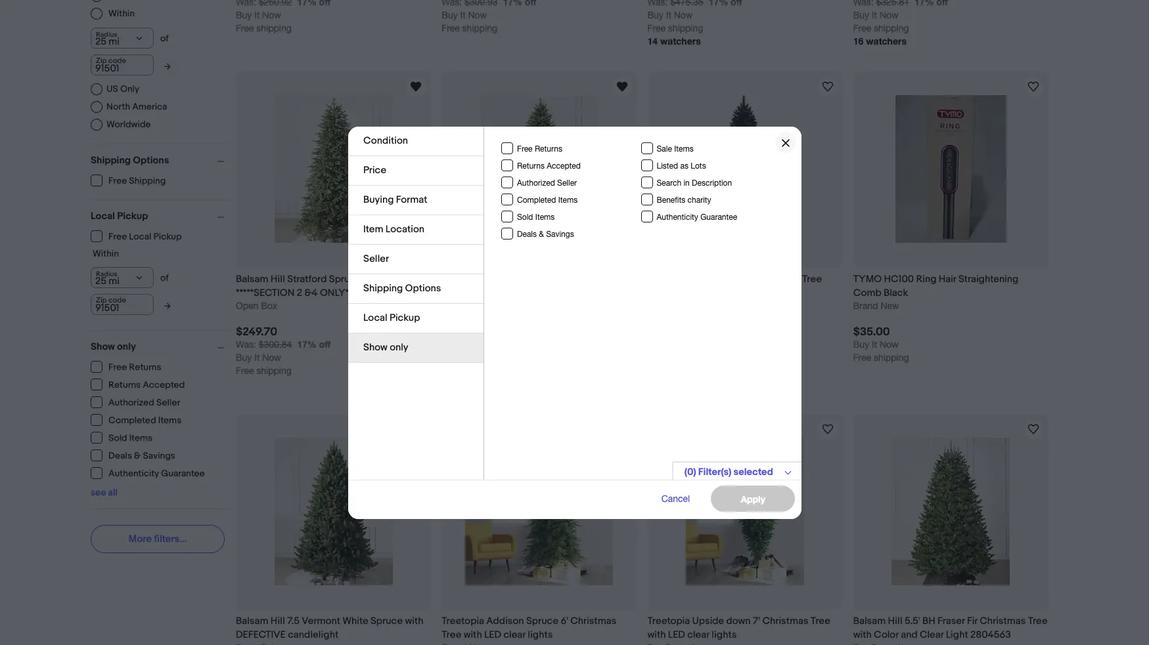 Task type: describe. For each thing, give the bounding box(es) containing it.
$35.00
[[853, 326, 890, 339]]

clear inside 'balsam hill stratford spruce  9' *****section 2 &4 only**** w/ clear open box'
[[376, 287, 398, 299]]

authorized seller link
[[91, 396, 181, 409]]

north america
[[106, 101, 167, 112]]

cancel button
[[646, 486, 704, 512]]

buy inside $415.53 $500.64 buy it now free shipping
[[442, 353, 458, 363]]

5.5'
[[905, 616, 920, 628]]

more
[[128, 533, 152, 546]]

watchers for 14 watchers
[[660, 36, 701, 47]]

see all
[[91, 487, 118, 498]]

christmas inside treetopia addison spruce  6' christmas tree with led  clear lights
[[570, 616, 616, 628]]

1 vertical spatial authenticity guarantee
[[108, 468, 205, 480]]

0 horizontal spatial only
[[117, 341, 136, 353]]

1 horizontal spatial pickup
[[153, 231, 182, 242]]

pickup inside tab list
[[389, 312, 420, 324]]

free inside '$249.70 was: $300.84 17% off buy it now free shipping'
[[236, 366, 254, 376]]

0 horizontal spatial authenticity
[[108, 468, 159, 480]]

balsam hill stratford spruce  9' *****section 2 &4 only**** w/ clear link
[[236, 272, 431, 300]]

1 horizontal spatial returns accepted
[[517, 161, 580, 170]]

item location
[[363, 223, 424, 236]]

open inside 'balsam hill stratford spruce  9' *****section 2 &4 only**** w/ clear open box'
[[236, 301, 258, 311]]

balsam hill 7.5 vermont white spruce with defective candlelight
[[236, 616, 423, 642]]

filter(s)
[[698, 466, 731, 479]]

authenticity guarantee link
[[91, 467, 206, 480]]

free local pickup
[[108, 231, 182, 242]]

black inside treetopia tuxedo black christmas tree unlit 6' artificial christmas tree
[[727, 273, 752, 285]]

apply button
[[711, 486, 795, 512]]

black inside tymo hc100 ring hair straightening comb black brand new
[[884, 287, 908, 299]]

free local pickup link
[[91, 230, 182, 242]]

watchers for 16 watchers
[[866, 36, 907, 47]]

balsam hill 7.5 vermont white spruce with defective candlelight image
[[274, 438, 393, 586]]

as
[[680, 161, 688, 170]]

balsam for balsam hill stratford spruce  9' *****section 2 &4 only**** w/ clear open box
[[236, 273, 268, 285]]

description
[[691, 178, 732, 188]]

0 vertical spatial local
[[91, 210, 115, 222]]

candlelight
[[568, 273, 621, 285]]

christmas inside treetopia upside down 7' christmas tree with led clear lights
[[762, 616, 808, 628]]

show only inside tab list
[[363, 341, 408, 354]]

authorized seller inside dialog
[[517, 178, 577, 188]]

2 buy it now free shipping from the left
[[442, 10, 497, 34]]

with inside balsam hill 5.5' bh fraser fir christmas tree with color and clear light 2804563
[[853, 629, 872, 642]]

treetopia for treetopia addison spruce  6' christmas tree with led  clear lights
[[442, 616, 484, 628]]

accepted inside dialog
[[546, 161, 580, 170]]

deals & savings link
[[91, 450, 176, 462]]

it inside '$249.70 was: $300.84 17% off buy it now free shipping'
[[254, 353, 260, 363]]

lights inside balsam hill silverado slim 7' candlelight led lights 2809585 open box
[[461, 287, 486, 299]]

0 vertical spatial deals & savings
[[517, 230, 574, 239]]

fraser
[[937, 616, 965, 628]]

see all button
[[91, 487, 118, 498]]

now inside '$249.70 was: $300.84 17% off buy it now free shipping'
[[262, 353, 281, 363]]

apply
[[740, 493, 765, 505]]

2804563
[[970, 629, 1011, 642]]

authenticity inside dialog
[[656, 213, 698, 222]]

0 horizontal spatial deals
[[108, 451, 132, 462]]

$300.84
[[259, 339, 292, 350]]

light
[[946, 629, 968, 642]]

treetopia addison spruce  6' christmas tree with led  clear lights link
[[442, 615, 637, 642]]

returns accepted link
[[91, 379, 186, 391]]

1 vertical spatial options
[[405, 282, 441, 295]]

shipping inside $415.53 $500.64 buy it now free shipping
[[462, 366, 497, 376]]

worldwide
[[106, 119, 151, 130]]

slim
[[537, 273, 556, 285]]

format
[[396, 193, 427, 206]]

see
[[91, 487, 106, 498]]

$35.00 buy it now free shipping
[[853, 326, 909, 363]]

sold inside dialog
[[517, 213, 533, 222]]

&4
[[304, 287, 318, 299]]

0 vertical spatial local pickup
[[91, 210, 148, 222]]

now inside buy it now free shipping 14 watchers
[[674, 10, 693, 21]]

watch treetopia upside down 7' christmas tree with led clear lights image
[[820, 422, 835, 437]]

0 horizontal spatial sold items
[[108, 433, 152, 444]]

it inside $35.00 buy it now free shipping
[[872, 339, 877, 350]]

it inside buy it now free shipping 16 watchers
[[872, 10, 877, 21]]

it inside $415.53 $500.64 buy it now free shipping
[[460, 353, 465, 363]]

us only link
[[91, 83, 139, 95]]

tymo
[[853, 273, 882, 285]]

tree inside balsam hill 5.5' bh fraser fir christmas tree with color and clear light 2804563
[[1028, 616, 1048, 628]]

balsam hill 5.5' bh fraser fir christmas tree with color and clear light 2804563
[[853, 616, 1048, 642]]

balsam hill silverado slim 7' candlelight led lights 2809585 image
[[480, 96, 598, 243]]

of for first the apply within filter icon from the top
[[160, 33, 169, 44]]

more filters...
[[128, 533, 187, 546]]

1 vertical spatial within
[[93, 248, 119, 259]]

vermont
[[302, 616, 340, 628]]

$249.70
[[236, 326, 277, 339]]

defective
[[236, 629, 286, 642]]

watch treetopia tuxedo black christmas tree unlit 6' artificial christmas tree image
[[820, 79, 835, 95]]

led for treetopia addison spruce  6' christmas tree with led  clear lights
[[484, 629, 501, 642]]

only
[[120, 83, 139, 94]]

listed as lots
[[656, 161, 706, 170]]

artificial
[[680, 287, 716, 299]]

1 vertical spatial deals & savings
[[108, 451, 175, 462]]

1 horizontal spatial completed
[[517, 195, 556, 205]]

now inside buy it now free shipping 16 watchers
[[880, 10, 899, 21]]

benefits
[[656, 195, 685, 205]]

2 apply within filter image from the top
[[164, 302, 171, 310]]

treetopia tuxedo black christmas tree unlit 6' artificial christmas tree
[[647, 273, 822, 299]]

buy inside $35.00 buy it now free shipping
[[853, 339, 869, 350]]

0 vertical spatial within
[[108, 8, 135, 19]]

charity
[[687, 195, 711, 205]]

(0)
[[684, 466, 696, 479]]

lights for treetopia addison spruce  6' christmas tree with led  clear lights
[[528, 629, 553, 642]]

box inside balsam hill silverado slim 7' candlelight led lights 2809585 open box
[[467, 301, 483, 311]]

local pickup button
[[91, 210, 230, 222]]

0 horizontal spatial completed
[[108, 415, 156, 426]]

north
[[106, 101, 130, 112]]

$415.53 $500.64 buy it now free shipping
[[442, 326, 498, 376]]

america
[[132, 101, 167, 112]]

completed items inside dialog
[[517, 195, 577, 205]]

and
[[901, 629, 918, 642]]

1 vertical spatial completed items
[[108, 415, 181, 426]]

hair
[[939, 273, 956, 285]]

shipping options inside tab list
[[363, 282, 441, 295]]

straightening
[[958, 273, 1018, 285]]

open inside balsam hill silverado slim 7' candlelight led lights 2809585 open box
[[442, 301, 464, 311]]

14
[[647, 36, 658, 47]]

2809585
[[488, 287, 529, 299]]

selected
[[733, 466, 773, 479]]

0 vertical spatial shipping options
[[91, 154, 169, 167]]

treetopia tuxedo black christmas tree unlit 6' artificial christmas tree image
[[704, 96, 786, 243]]

north america link
[[91, 101, 167, 113]]

treetopia addison spruce  6' christmas tree with led  clear lights image
[[465, 438, 613, 586]]

shipping inside '$249.70 was: $300.84 17% off buy it now free shipping'
[[256, 366, 292, 376]]

tymo hc100 ring hair straightening comb black brand new
[[853, 273, 1018, 311]]

price
[[363, 164, 386, 176]]

hill for stratford
[[271, 273, 285, 285]]

new
[[881, 301, 899, 311]]

0 horizontal spatial returns accepted
[[108, 380, 185, 391]]

1 vertical spatial shipping
[[129, 175, 166, 187]]

free returns inside dialog
[[517, 144, 562, 153]]

free inside $35.00 buy it now free shipping
[[853, 353, 871, 363]]

tab list containing condition
[[348, 126, 483, 363]]

7' inside treetopia upside down 7' christmas tree with led clear lights
[[753, 616, 760, 628]]

it inside buy it now free shipping 14 watchers
[[666, 10, 671, 21]]

with for treetopia upside down 7' christmas tree with led clear lights
[[647, 629, 666, 642]]

balsam hill 7.5 vermont white spruce with defective candlelight heading
[[236, 616, 423, 642]]

local inside tab list
[[363, 312, 387, 324]]

show only button
[[91, 341, 230, 353]]

treetopia upside down 7' christmas tree with led clear lights link
[[647, 615, 843, 642]]

shipping options button
[[91, 154, 230, 167]]

in
[[683, 178, 689, 188]]

0 vertical spatial shipping
[[91, 154, 131, 167]]

6' inside treetopia addison spruce  6' christmas tree with led  clear lights
[[561, 616, 568, 628]]

0 horizontal spatial guarantee
[[161, 468, 205, 480]]

2 vertical spatial shipping
[[363, 282, 403, 295]]

tree inside treetopia addison spruce  6' christmas tree with led  clear lights
[[442, 629, 461, 642]]

treetopia tuxedo black christmas tree unlit 6' artificial christmas tree heading
[[647, 273, 822, 299]]

search in description
[[656, 178, 732, 188]]

balsam for balsam hill silverado slim 7' candlelight led lights 2809585 open box
[[442, 273, 474, 285]]

balsam hill silverado slim 7' candlelight led lights 2809585 link
[[442, 272, 637, 300]]

authorized inside dialog
[[517, 178, 555, 188]]

buy it now free shipping 14 watchers
[[647, 10, 703, 47]]

2 vertical spatial seller
[[156, 397, 180, 409]]

balsam hill 5.5' bh fraser fir christmas tree with color and clear light 2804563 image
[[892, 438, 1010, 586]]

0 horizontal spatial show
[[91, 341, 115, 353]]

free shipping link
[[91, 174, 166, 187]]

treetopia addison spruce  6' christmas tree with led  clear lights heading
[[442, 616, 616, 642]]

upside
[[692, 616, 724, 628]]

was:
[[236, 339, 256, 350]]

sale
[[656, 144, 672, 153]]

silverado
[[493, 273, 535, 285]]

treetopia upside down 7' christmas tree with led clear lights image
[[686, 438, 804, 586]]

accepted inside returns accepted link
[[143, 380, 185, 391]]

bh
[[922, 616, 935, 628]]

spruce inside 'balsam hill stratford spruce  9' *****section 2 &4 only**** w/ clear open box'
[[329, 273, 361, 285]]

spruce inside treetopia addison spruce  6' christmas tree with led  clear lights
[[526, 616, 558, 628]]

condition
[[363, 134, 408, 147]]

with for treetopia addison spruce  6' christmas tree with led  clear lights
[[464, 629, 482, 642]]

shipping inside $35.00 buy it now free shipping
[[874, 353, 909, 363]]

balsam hill silverado slim 7' candlelight led lights 2809585 heading
[[442, 273, 621, 299]]

down
[[726, 616, 751, 628]]

only****
[[320, 287, 360, 299]]

lights for treetopia upside down 7' christmas tree with led clear lights
[[712, 629, 737, 642]]

(0) filter(s) selected
[[684, 466, 773, 479]]

0 horizontal spatial show only
[[91, 341, 136, 353]]

seller inside tab list
[[363, 253, 389, 265]]



Task type: vqa. For each thing, say whether or not it's contained in the screenshot.
Savings to the top
yes



Task type: locate. For each thing, give the bounding box(es) containing it.
sold up "deals & savings" link
[[108, 433, 127, 444]]

1 horizontal spatial authenticity guarantee
[[656, 213, 737, 222]]

balsam hill stratford spruce  9'  *****section 2 &4 only**** w/ clear image
[[274, 96, 393, 243]]

completed items
[[517, 195, 577, 205], [108, 415, 181, 426]]

0 vertical spatial apply within filter image
[[164, 62, 171, 71]]

watch balsam hill 5.5' bh fraser fir christmas tree with color and clear light 2804563 image
[[1025, 422, 1041, 437]]

ring
[[916, 273, 936, 285]]

authenticity guarantee down "deals & savings" link
[[108, 468, 205, 480]]

local down local pickup dropdown button
[[129, 231, 151, 242]]

spruce up only****
[[329, 273, 361, 285]]

balsam up defective
[[236, 616, 268, 628]]

1 vertical spatial returns accepted
[[108, 380, 185, 391]]

listed
[[656, 161, 678, 170]]

local pickup down w/ at left
[[363, 312, 420, 324]]

2 horizontal spatial led
[[668, 629, 685, 642]]

hill inside balsam hill 5.5' bh fraser fir christmas tree with color and clear light 2804563
[[888, 616, 902, 628]]

balsam inside 'balsam hill stratford spruce  9' *****section 2 &4 only**** w/ clear open box'
[[236, 273, 268, 285]]

you are watching this item, click to unwatch image for $249.70
[[408, 79, 424, 95]]

1 vertical spatial authenticity
[[108, 468, 159, 480]]

1 buy it now free shipping from the left
[[236, 10, 292, 34]]

1 horizontal spatial box
[[467, 301, 483, 311]]

spruce right addison in the left bottom of the page
[[526, 616, 558, 628]]

& up slim
[[539, 230, 544, 239]]

free inside dialog
[[517, 144, 532, 153]]

sold items up "deals & savings" link
[[108, 433, 152, 444]]

watch tymo hc100 ring hair straightening comb black image
[[1025, 79, 1041, 95]]

1 horizontal spatial guarantee
[[700, 213, 737, 222]]

led inside balsam hill silverado slim 7' candlelight led lights 2809585 open box
[[442, 287, 459, 299]]

white
[[342, 616, 368, 628]]

lights inside treetopia upside down 7' christmas tree with led clear lights
[[712, 629, 737, 642]]

0 vertical spatial authorized
[[517, 178, 555, 188]]

(0) filter(s) selected button
[[672, 462, 801, 482]]

shipping options up free shipping link in the left of the page
[[91, 154, 169, 167]]

1 vertical spatial sold
[[108, 433, 127, 444]]

guarantee down "charity"
[[700, 213, 737, 222]]

clear
[[376, 287, 398, 299], [504, 629, 526, 642], [687, 629, 709, 642]]

7.5
[[287, 616, 300, 628]]

0 horizontal spatial clear
[[376, 287, 398, 299]]

hill left '7.5'
[[271, 616, 285, 628]]

tree inside treetopia upside down 7' christmas tree with led clear lights
[[811, 616, 830, 628]]

returns
[[534, 144, 562, 153], [517, 161, 544, 170], [129, 362, 161, 373], [108, 380, 141, 391]]

balsam for balsam hill 5.5' bh fraser fir christmas tree with color and clear light 2804563
[[853, 616, 886, 628]]

clear down addison in the left bottom of the page
[[504, 629, 526, 642]]

0 vertical spatial sold items
[[517, 213, 554, 222]]

tymo hc100 ring hair straightening comb black link
[[853, 272, 1048, 300]]

2 watchers from the left
[[866, 36, 907, 47]]

1 horizontal spatial clear
[[504, 629, 526, 642]]

1 vertical spatial seller
[[363, 253, 389, 265]]

1 vertical spatial accepted
[[143, 380, 185, 391]]

box
[[261, 301, 277, 311], [467, 301, 483, 311]]

balsam inside balsam hill silverado slim 7' candlelight led lights 2809585 open box
[[442, 273, 474, 285]]

hill up *****section
[[271, 273, 285, 285]]

balsam inside balsam hill 5.5' bh fraser fir christmas tree with color and clear light 2804563
[[853, 616, 886, 628]]

2 you are watching this item, click to unwatch image from the left
[[614, 79, 630, 95]]

1 vertical spatial local pickup
[[363, 312, 420, 324]]

1 box from the left
[[261, 301, 277, 311]]

buy inside buy it now free shipping 16 watchers
[[853, 10, 869, 21]]

authenticity guarantee down "charity"
[[656, 213, 737, 222]]

clear right w/ at left
[[376, 287, 398, 299]]

0 horizontal spatial 7'
[[558, 273, 566, 285]]

2 vertical spatial local
[[363, 312, 387, 324]]

1 horizontal spatial black
[[884, 287, 908, 299]]

apply within filter image up america
[[164, 62, 171, 71]]

0 horizontal spatial options
[[133, 154, 169, 167]]

show inside tab list
[[363, 341, 387, 354]]

show
[[91, 341, 115, 353], [363, 341, 387, 354]]

sold items up slim
[[517, 213, 554, 222]]

free inside buy it now free shipping 16 watchers
[[853, 23, 871, 34]]

box inside 'balsam hill stratford spruce  9' *****section 2 &4 only**** w/ clear open box'
[[261, 301, 277, 311]]

6' right addison in the left bottom of the page
[[561, 616, 568, 628]]

lots
[[690, 161, 706, 170]]

christmas
[[754, 273, 800, 285], [718, 287, 764, 299], [570, 616, 616, 628], [762, 616, 808, 628], [980, 616, 1026, 628]]

balsam hill 5.5' bh fraser fir christmas tree with color and clear light 2804563 heading
[[853, 616, 1048, 642]]

1 horizontal spatial you are watching this item, click to unwatch image
[[614, 79, 630, 95]]

box up $415.53 on the left bottom of the page
[[467, 301, 483, 311]]

treetopia left upside
[[647, 616, 690, 628]]

shipping options down location
[[363, 282, 441, 295]]

balsam inside "balsam hill 7.5 vermont white spruce with defective candlelight"
[[236, 616, 268, 628]]

shipping up free shipping link in the left of the page
[[91, 154, 131, 167]]

deals down "sold items" link at the bottom
[[108, 451, 132, 462]]

1 horizontal spatial deals & savings
[[517, 230, 574, 239]]

you are watching this item, click to unwatch image
[[408, 79, 424, 95], [614, 79, 630, 95]]

treetopia inside treetopia addison spruce  6' christmas tree with led  clear lights
[[442, 616, 484, 628]]

savings up "authenticity guarantee" link on the bottom of the page
[[143, 451, 175, 462]]

watchers inside buy it now free shipping 16 watchers
[[866, 36, 907, 47]]

0 vertical spatial accepted
[[546, 161, 580, 170]]

local pickup up free local pickup link
[[91, 210, 148, 222]]

authenticity down benefits
[[656, 213, 698, 222]]

buying
[[363, 193, 393, 206]]

show only up the free returns link
[[91, 341, 136, 353]]

& up "authenticity guarantee" link on the bottom of the page
[[134, 451, 141, 462]]

clear inside treetopia upside down 7' christmas tree with led clear lights
[[687, 629, 709, 642]]

2 box from the left
[[467, 301, 483, 311]]

now inside $415.53 $500.64 buy it now free shipping
[[468, 353, 487, 363]]

1 horizontal spatial savings
[[546, 230, 574, 239]]

1 horizontal spatial &
[[539, 230, 544, 239]]

1 open from the left
[[236, 301, 258, 311]]

apply within filter image
[[164, 62, 171, 71], [164, 302, 171, 310]]

treetopia upside down 7' christmas tree with led clear lights heading
[[647, 616, 830, 642]]

buy
[[236, 10, 252, 21], [442, 10, 458, 21], [647, 10, 663, 21], [853, 10, 869, 21], [853, 339, 869, 350], [236, 353, 252, 363], [442, 353, 458, 363]]

0 vertical spatial black
[[727, 273, 752, 285]]

show right off
[[363, 341, 387, 354]]

tymo hc100 ring hair straightening comb black heading
[[853, 273, 1018, 299]]

0 vertical spatial options
[[133, 154, 169, 167]]

show only
[[91, 341, 136, 353], [363, 341, 408, 354]]

shipping down shipping options dropdown button
[[129, 175, 166, 187]]

2 of from the top
[[160, 272, 169, 283]]

0 horizontal spatial buy it now free shipping
[[236, 10, 292, 34]]

spruce right white
[[370, 616, 403, 628]]

deals & savings up "authenticity guarantee" link on the bottom of the page
[[108, 451, 175, 462]]

free returns link
[[91, 361, 162, 373]]

0 vertical spatial deals
[[517, 230, 536, 239]]

treetopia left addison in the left bottom of the page
[[442, 616, 484, 628]]

2 open from the left
[[442, 301, 464, 311]]

1 horizontal spatial accepted
[[546, 161, 580, 170]]

completed items link
[[91, 414, 182, 426]]

dialog
[[0, 0, 1149, 646]]

watchers right 16
[[866, 36, 907, 47]]

black right tuxedo on the right top of the page
[[727, 273, 752, 285]]

free inside $415.53 $500.64 buy it now free shipping
[[442, 366, 460, 376]]

lights inside treetopia addison spruce  6' christmas tree with led  clear lights
[[528, 629, 553, 642]]

treetopia addison spruce  6' christmas tree with led  clear lights
[[442, 616, 616, 642]]

clear
[[920, 629, 944, 642]]

&
[[539, 230, 544, 239], [134, 451, 141, 462]]

returns accepted
[[517, 161, 580, 170], [108, 380, 185, 391]]

1 vertical spatial free returns
[[108, 362, 161, 373]]

tuxedo
[[692, 273, 725, 285]]

you are watching this item, click to unwatch image for $415.53
[[614, 79, 630, 95]]

0 horizontal spatial black
[[727, 273, 752, 285]]

now inside $35.00 buy it now free shipping
[[880, 339, 899, 350]]

1 vertical spatial pickup
[[153, 231, 182, 242]]

1 vertical spatial 6'
[[561, 616, 568, 628]]

dialog containing condition
[[0, 0, 1149, 646]]

more filters... button
[[91, 525, 225, 553]]

1 vertical spatial local
[[129, 231, 151, 242]]

deals & savings
[[517, 230, 574, 239], [108, 451, 175, 462]]

savings up slim
[[546, 230, 574, 239]]

local down w/ at left
[[363, 312, 387, 324]]

1 vertical spatial &
[[134, 451, 141, 462]]

with inside "balsam hill 7.5 vermont white spruce with defective candlelight"
[[405, 616, 423, 628]]

sold
[[517, 213, 533, 222], [108, 433, 127, 444]]

2 horizontal spatial local
[[363, 312, 387, 324]]

box down *****section
[[261, 301, 277, 311]]

balsam for balsam hill 7.5 vermont white spruce with defective candlelight
[[236, 616, 268, 628]]

0 vertical spatial seller
[[557, 178, 577, 188]]

1 horizontal spatial local
[[129, 231, 151, 242]]

1 horizontal spatial only
[[389, 341, 408, 354]]

cancel
[[661, 494, 690, 504]]

*****section
[[236, 287, 294, 299]]

0 vertical spatial savings
[[546, 230, 574, 239]]

clear for treetopia upside down 7' christmas tree with led clear lights
[[687, 629, 709, 642]]

1 vertical spatial sold items
[[108, 433, 152, 444]]

shipping inside buy it now free shipping 14 watchers
[[668, 23, 703, 34]]

deals & savings up slim
[[517, 230, 574, 239]]

worldwide link
[[91, 119, 151, 130]]

buy inside '$249.70 was: $300.84 17% off buy it now free shipping'
[[236, 353, 252, 363]]

1 horizontal spatial local pickup
[[363, 312, 420, 324]]

1 you are watching this item, click to unwatch image from the left
[[408, 79, 424, 95]]

treetopia inside treetopia tuxedo black christmas tree unlit 6' artificial christmas tree
[[647, 273, 690, 285]]

candlelight
[[288, 629, 338, 642]]

0 vertical spatial 6'
[[670, 287, 678, 299]]

0 horizontal spatial local pickup
[[91, 210, 148, 222]]

balsam up *****section
[[236, 273, 268, 285]]

1 horizontal spatial spruce
[[370, 616, 403, 628]]

shipping right only****
[[363, 282, 403, 295]]

buy inside buy it now free shipping 14 watchers
[[647, 10, 663, 21]]

local up free local pickup link
[[91, 210, 115, 222]]

0 horizontal spatial pickup
[[117, 210, 148, 222]]

accepted
[[546, 161, 580, 170], [143, 380, 185, 391]]

7' inside balsam hill silverado slim 7' candlelight led lights 2809585 open box
[[558, 273, 566, 285]]

0 horizontal spatial shipping options
[[91, 154, 169, 167]]

None text field
[[236, 0, 292, 7], [853, 0, 909, 7], [91, 54, 154, 75], [236, 339, 292, 350], [236, 0, 292, 7], [853, 0, 909, 7], [91, 54, 154, 75], [236, 339, 292, 350]]

authorized seller
[[517, 178, 577, 188], [108, 397, 180, 409]]

hill inside balsam hill silverado slim 7' candlelight led lights 2809585 open box
[[476, 273, 491, 285]]

$500.64 text field
[[442, 339, 498, 350]]

1 vertical spatial completed
[[108, 415, 156, 426]]

1 vertical spatial authorized seller
[[108, 397, 180, 409]]

open up $415.53 on the left bottom of the page
[[442, 301, 464, 311]]

black up "new"
[[884, 287, 908, 299]]

watchers inside buy it now free shipping 14 watchers
[[660, 36, 701, 47]]

hill inside 'balsam hill stratford spruce  9' *****section 2 &4 only**** w/ clear open box'
[[271, 273, 285, 285]]

0 horizontal spatial open
[[236, 301, 258, 311]]

1 horizontal spatial sold items
[[517, 213, 554, 222]]

fir
[[967, 616, 977, 628]]

with
[[405, 616, 423, 628], [464, 629, 482, 642], [647, 629, 666, 642], [853, 629, 872, 642]]

7' right down
[[753, 616, 760, 628]]

None text field
[[442, 0, 498, 7], [647, 0, 703, 7], [91, 294, 154, 315], [442, 0, 498, 7], [647, 0, 703, 7], [91, 294, 154, 315]]

free inside buy it now free shipping 14 watchers
[[647, 23, 665, 34]]

of for 2nd the apply within filter icon from the top of the page
[[160, 272, 169, 283]]

0 horizontal spatial lights
[[461, 287, 486, 299]]

led for treetopia upside down 7' christmas tree with led clear lights
[[668, 629, 685, 642]]

lights
[[461, 287, 486, 299], [528, 629, 553, 642], [712, 629, 737, 642]]

within
[[108, 8, 135, 19], [93, 248, 119, 259]]

1 vertical spatial of
[[160, 272, 169, 283]]

17%
[[297, 339, 316, 350]]

0 horizontal spatial sold
[[108, 433, 127, 444]]

0 vertical spatial returns accepted
[[517, 161, 580, 170]]

apply within filter image up show only dropdown button
[[164, 302, 171, 310]]

treetopia inside treetopia upside down 7' christmas tree with led clear lights
[[647, 616, 690, 628]]

1 vertical spatial savings
[[143, 451, 175, 462]]

clear down upside
[[687, 629, 709, 642]]

7'
[[558, 273, 566, 285], [753, 616, 760, 628]]

watchers right 14
[[660, 36, 701, 47]]

sale items
[[656, 144, 693, 153]]

tab list
[[348, 126, 483, 363]]

hill up color
[[888, 616, 902, 628]]

0 horizontal spatial &
[[134, 451, 141, 462]]

guarantee down "deals & savings" link
[[161, 468, 205, 480]]

color
[[874, 629, 899, 642]]

treetopia for treetopia tuxedo black christmas tree unlit 6' artificial christmas tree
[[647, 273, 690, 285]]

0 horizontal spatial accepted
[[143, 380, 185, 391]]

hill inside "balsam hill 7.5 vermont white spruce with defective candlelight"
[[271, 616, 285, 628]]

0 vertical spatial authenticity guarantee
[[656, 213, 737, 222]]

1 vertical spatial shipping options
[[363, 282, 441, 295]]

6' inside treetopia tuxedo black christmas tree unlit 6' artificial christmas tree
[[670, 287, 678, 299]]

1 of from the top
[[160, 33, 169, 44]]

$249.70 was: $300.84 17% off buy it now free shipping
[[236, 326, 330, 376]]

balsam hill stratford spruce  9' *****section 2 &4 only**** w/ clear heading
[[236, 273, 398, 299]]

seller
[[557, 178, 577, 188], [363, 253, 389, 265], [156, 397, 180, 409]]

0 horizontal spatial local
[[91, 210, 115, 222]]

2 horizontal spatial spruce
[[526, 616, 558, 628]]

treetopia up unlit
[[647, 273, 690, 285]]

brand
[[853, 301, 878, 311]]

options right w/ at left
[[405, 282, 441, 295]]

with for balsam hill 7.5 vermont white spruce with defective candlelight
[[405, 616, 423, 628]]

hill for silverado
[[476, 273, 491, 285]]

all
[[108, 487, 118, 498]]

options up the free shipping
[[133, 154, 169, 167]]

clear for treetopia addison spruce  6' christmas tree with led  clear lights
[[504, 629, 526, 642]]

1 watchers from the left
[[660, 36, 701, 47]]

off
[[319, 339, 330, 350]]

0 vertical spatial sold
[[517, 213, 533, 222]]

show only down w/ at left
[[363, 341, 408, 354]]

0 horizontal spatial led
[[442, 287, 459, 299]]

deals up silverado
[[517, 230, 536, 239]]

filters...
[[154, 533, 187, 546]]

guarantee inside dialog
[[700, 213, 737, 222]]

hill up 2809585 on the top left of page
[[476, 273, 491, 285]]

1 horizontal spatial open
[[442, 301, 464, 311]]

1 vertical spatial authorized
[[108, 397, 154, 409]]

christmas inside balsam hill 5.5' bh fraser fir christmas tree with color and clear light 2804563
[[980, 616, 1026, 628]]

2 horizontal spatial pickup
[[389, 312, 420, 324]]

0 horizontal spatial authenticity guarantee
[[108, 468, 205, 480]]

1 horizontal spatial deals
[[517, 230, 536, 239]]

hill for 7.5
[[271, 616, 285, 628]]

open down *****section
[[236, 301, 258, 311]]

1 horizontal spatial shipping options
[[363, 282, 441, 295]]

hc100
[[884, 273, 914, 285]]

$500.64
[[464, 339, 498, 350]]

authenticity down "deals & savings" link
[[108, 468, 159, 480]]

spruce inside "balsam hill 7.5 vermont white spruce with defective candlelight"
[[370, 616, 403, 628]]

clear inside treetopia addison spruce  6' christmas tree with led  clear lights
[[504, 629, 526, 642]]

1 horizontal spatial completed items
[[517, 195, 577, 205]]

1 apply within filter image from the top
[[164, 62, 171, 71]]

1 horizontal spatial sold
[[517, 213, 533, 222]]

1 horizontal spatial authorized
[[517, 178, 555, 188]]

hill for 5.5'
[[888, 616, 902, 628]]

shipping inside buy it now free shipping 16 watchers
[[874, 23, 909, 34]]

local pickup inside tab list
[[363, 312, 420, 324]]

1 horizontal spatial authenticity
[[656, 213, 698, 222]]

0 horizontal spatial free returns
[[108, 362, 161, 373]]

tymo hc100 ring hair straightening comb black image
[[895, 96, 1006, 243]]

1 horizontal spatial free returns
[[517, 144, 562, 153]]

free returns
[[517, 144, 562, 153], [108, 362, 161, 373]]

us
[[106, 83, 118, 94]]

items
[[674, 144, 693, 153], [558, 195, 577, 205], [535, 213, 554, 222], [158, 415, 181, 426], [129, 433, 152, 444]]

balsam up $415.53 on the left bottom of the page
[[442, 273, 474, 285]]

0 vertical spatial guarantee
[[700, 213, 737, 222]]

benefits charity
[[656, 195, 711, 205]]

buy it now free shipping 16 watchers
[[853, 10, 909, 47]]

w/
[[362, 287, 374, 299]]

with inside treetopia upside down 7' christmas tree with led clear lights
[[647, 629, 666, 642]]

16
[[853, 36, 863, 47]]

0 horizontal spatial deals & savings
[[108, 451, 175, 462]]

free shipping
[[108, 175, 166, 187]]

led inside treetopia upside down 7' christmas tree with led clear lights
[[668, 629, 685, 642]]

1 vertical spatial deals
[[108, 451, 132, 462]]

show up the free returns link
[[91, 341, 115, 353]]

2 vertical spatial pickup
[[389, 312, 420, 324]]

buying format
[[363, 193, 427, 206]]

sold up silverado
[[517, 213, 533, 222]]

led inside treetopia addison spruce  6' christmas tree with led  clear lights
[[484, 629, 501, 642]]

7' right slim
[[558, 273, 566, 285]]

0 vertical spatial completed items
[[517, 195, 577, 205]]

0 vertical spatial &
[[539, 230, 544, 239]]

with inside treetopia addison spruce  6' christmas tree with led  clear lights
[[464, 629, 482, 642]]

balsam hill silverado slim 7' candlelight led lights 2809585 open box
[[442, 273, 621, 311]]

treetopia for treetopia upside down 7' christmas tree with led clear lights
[[647, 616, 690, 628]]

treetopia upside down 7' christmas tree with led clear lights
[[647, 616, 830, 642]]

hill
[[271, 273, 285, 285], [476, 273, 491, 285], [271, 616, 285, 628], [888, 616, 902, 628]]

balsam hill 5.5' bh fraser fir christmas tree with color and clear light 2804563 link
[[853, 615, 1048, 642]]

6' right unlit
[[670, 287, 678, 299]]

0 horizontal spatial authorized
[[108, 397, 154, 409]]

balsam up color
[[853, 616, 886, 628]]

balsam hill 7.5 vermont white spruce with defective candlelight link
[[236, 615, 431, 642]]

0 vertical spatial free returns
[[517, 144, 562, 153]]

only
[[117, 341, 136, 353], [389, 341, 408, 354]]

free
[[236, 23, 254, 34], [442, 23, 460, 34], [647, 23, 665, 34], [853, 23, 871, 34], [517, 144, 532, 153], [108, 175, 127, 187], [108, 231, 127, 242], [853, 353, 871, 363], [108, 362, 127, 373], [236, 366, 254, 376], [442, 366, 460, 376]]



